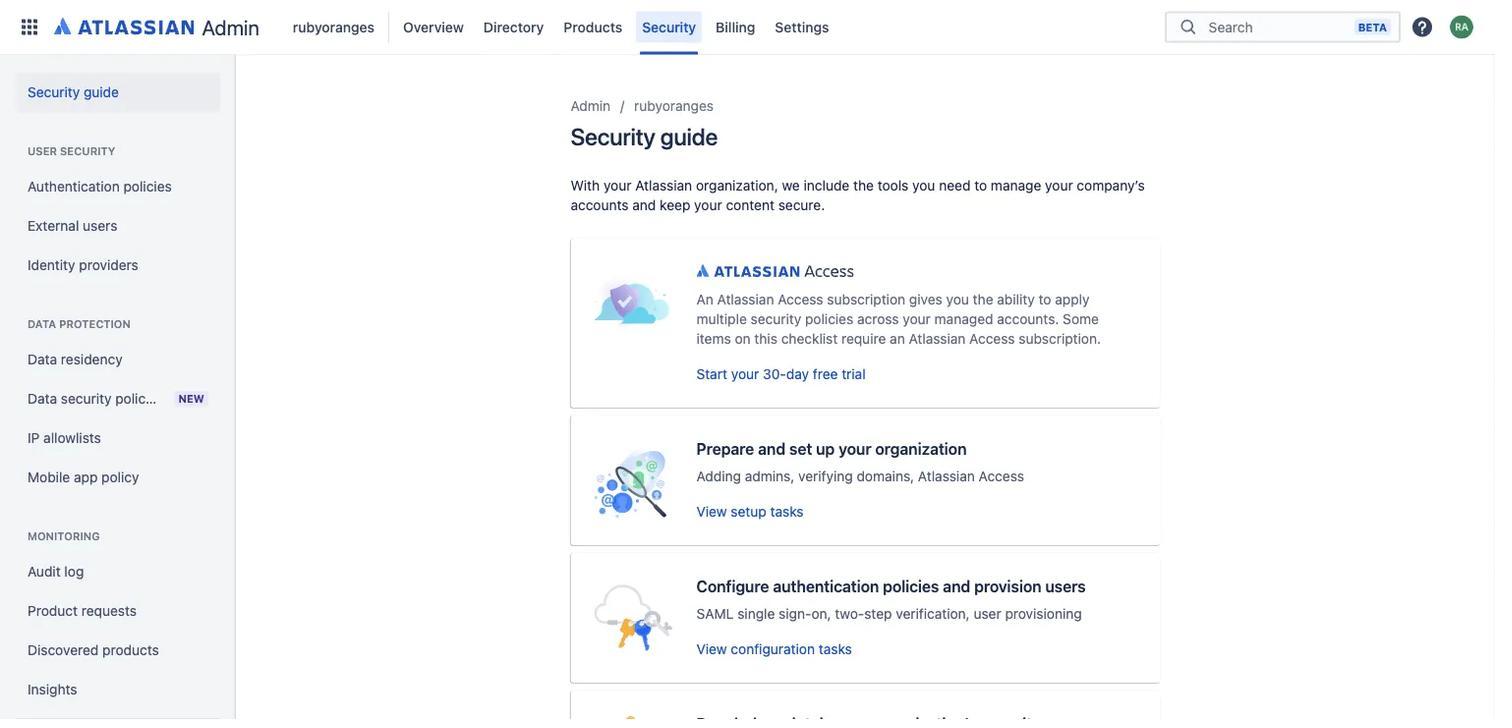 Task type: locate. For each thing, give the bounding box(es) containing it.
0 vertical spatial view
[[697, 504, 727, 520]]

2 vertical spatial data
[[28, 391, 57, 407]]

0 horizontal spatial users
[[83, 218, 117, 234]]

your right manage
[[1046, 178, 1074, 194]]

sign-
[[779, 606, 812, 623]]

1 vertical spatial you
[[947, 292, 970, 308]]

1 vertical spatial data
[[28, 352, 57, 368]]

policies
[[123, 179, 172, 195], [806, 311, 854, 328], [115, 391, 164, 407], [883, 578, 940, 597]]

0 vertical spatial and
[[633, 197, 656, 213]]

requests
[[81, 603, 137, 620]]

security left billing
[[642, 19, 696, 35]]

0 horizontal spatial rubyoranges link
[[287, 11, 381, 43]]

0 horizontal spatial admin link
[[47, 11, 267, 43]]

0 horizontal spatial to
[[975, 178, 988, 194]]

the inside 'with your atlassian organization, we include the tools you need to manage your company's accounts and keep your content secure.'
[[854, 178, 874, 194]]

1 vertical spatial rubyoranges link
[[635, 94, 714, 118]]

1 horizontal spatial admin
[[571, 98, 611, 114]]

data left the residency
[[28, 352, 57, 368]]

0 vertical spatial to
[[975, 178, 988, 194]]

an
[[697, 292, 714, 308]]

atlassian inside prepare and set up your organization adding admins, verifying domains, atlassian access
[[919, 469, 976, 485]]

admin inside global navigation element
[[202, 15, 260, 39]]

and inside "configure authentication policies and provision users saml single sign-on, two-step verification, user provisioning"
[[943, 578, 971, 597]]

2 data from the top
[[28, 352, 57, 368]]

0 vertical spatial you
[[913, 178, 936, 194]]

1 vertical spatial security guide
[[571, 123, 718, 150]]

1 horizontal spatial guide
[[661, 123, 718, 150]]

1 vertical spatial and
[[758, 440, 786, 459]]

tools
[[878, 178, 909, 194]]

and up verification,
[[943, 578, 971, 597]]

2 vertical spatial and
[[943, 578, 971, 597]]

overview link
[[397, 11, 470, 43]]

start your 30-day free trial
[[697, 366, 866, 383]]

product
[[28, 603, 78, 620]]

view setup tasks
[[697, 504, 804, 520]]

users up provisioning
[[1046, 578, 1086, 597]]

verifying
[[799, 469, 853, 485]]

3 data from the top
[[28, 391, 57, 407]]

2 horizontal spatial and
[[943, 578, 971, 597]]

the left tools
[[854, 178, 874, 194]]

1 horizontal spatial rubyoranges
[[635, 98, 714, 114]]

0 vertical spatial the
[[854, 178, 874, 194]]

authentication policies link
[[16, 167, 220, 207]]

settings link
[[770, 11, 836, 43]]

data inside data residency link
[[28, 352, 57, 368]]

some
[[1063, 311, 1100, 328]]

2 vertical spatial security
[[571, 123, 656, 150]]

secure.
[[779, 197, 825, 213]]

we
[[782, 178, 800, 194]]

admin
[[202, 15, 260, 39], [571, 98, 611, 114]]

you right tools
[[913, 178, 936, 194]]

1 vertical spatial users
[[1046, 578, 1086, 597]]

across
[[858, 311, 900, 328]]

atlassian up keep
[[636, 178, 693, 194]]

your right keep
[[695, 197, 723, 213]]

1 horizontal spatial users
[[1046, 578, 1086, 597]]

security up the user
[[28, 84, 80, 100]]

2 view from the top
[[697, 642, 727, 658]]

and up admins,
[[758, 440, 786, 459]]

security guide
[[28, 84, 119, 100], [571, 123, 718, 150]]

single
[[738, 606, 775, 623]]

authentication
[[28, 179, 120, 195]]

start
[[697, 366, 728, 383]]

your inside an atlassian access subscription gives you the ability to apply multiple security policies across your managed accounts. some items on this checklist require an atlassian access subscription.
[[903, 311, 931, 328]]

tasks
[[771, 504, 804, 520], [819, 642, 853, 658]]

0 horizontal spatial admin
[[202, 15, 260, 39]]

to up accounts.
[[1039, 292, 1052, 308]]

0 horizontal spatial and
[[633, 197, 656, 213]]

0 vertical spatial security
[[60, 145, 115, 158]]

admin up toggle navigation icon
[[202, 15, 260, 39]]

2 vertical spatial access
[[979, 469, 1025, 485]]

0 vertical spatial admin link
[[47, 11, 267, 43]]

1 vertical spatial security
[[751, 311, 802, 328]]

1 vertical spatial guide
[[661, 123, 718, 150]]

access inside prepare and set up your organization adding admins, verifying domains, atlassian access
[[979, 469, 1025, 485]]

1 vertical spatial admin link
[[571, 94, 611, 118]]

0 horizontal spatial you
[[913, 178, 936, 194]]

1 vertical spatial tasks
[[819, 642, 853, 658]]

the
[[854, 178, 874, 194], [973, 292, 994, 308]]

start your 30-day free trial button
[[697, 365, 866, 385]]

security guide link
[[16, 73, 220, 112]]

data up data residency
[[28, 318, 56, 331]]

trial
[[842, 366, 866, 383]]

beta
[[1359, 21, 1388, 33]]

1 horizontal spatial security guide
[[571, 123, 718, 150]]

admin link down global navigation element
[[571, 94, 611, 118]]

tasks right setup
[[771, 504, 804, 520]]

and
[[633, 197, 656, 213], [758, 440, 786, 459], [943, 578, 971, 597]]

security up with
[[571, 123, 656, 150]]

step
[[865, 606, 893, 623]]

your
[[604, 178, 632, 194], [1046, 178, 1074, 194], [695, 197, 723, 213], [903, 311, 931, 328], [732, 366, 760, 383], [839, 440, 872, 459]]

settings
[[775, 19, 830, 35]]

0 horizontal spatial tasks
[[771, 504, 804, 520]]

0 vertical spatial admin
[[202, 15, 260, 39]]

policies up "external users" link
[[123, 179, 172, 195]]

checklist
[[782, 331, 838, 347]]

the up managed
[[973, 292, 994, 308]]

security guide up user security
[[28, 84, 119, 100]]

security guide up keep
[[571, 123, 718, 150]]

verification,
[[896, 606, 970, 623]]

product requests
[[28, 603, 137, 620]]

prepare and set up your organization adding admins, verifying domains, atlassian access
[[697, 440, 1025, 485]]

insights link
[[16, 671, 220, 710]]

search icon image
[[1177, 17, 1201, 37]]

1 vertical spatial view
[[697, 642, 727, 658]]

data for data protection
[[28, 318, 56, 331]]

security inside an atlassian access subscription gives you the ability to apply multiple security policies across your managed accounts. some items on this checklist require an atlassian access subscription.
[[751, 311, 802, 328]]

1 view from the top
[[697, 504, 727, 520]]

prepare
[[697, 440, 755, 459]]

0 vertical spatial users
[[83, 218, 117, 234]]

1 horizontal spatial and
[[758, 440, 786, 459]]

the for you
[[973, 292, 994, 308]]

policies up verification,
[[883, 578, 940, 597]]

1 horizontal spatial to
[[1039, 292, 1052, 308]]

your down gives
[[903, 311, 931, 328]]

1 horizontal spatial the
[[973, 292, 994, 308]]

0 horizontal spatial rubyoranges
[[293, 19, 375, 35]]

data
[[28, 318, 56, 331], [28, 352, 57, 368], [28, 391, 57, 407]]

1 vertical spatial the
[[973, 292, 994, 308]]

ip allowlists link
[[16, 419, 220, 458]]

admin down global navigation element
[[571, 98, 611, 114]]

and inside prepare and set up your organization adding admins, verifying domains, atlassian access
[[758, 440, 786, 459]]

guide up "organization,"
[[661, 123, 718, 150]]

items
[[697, 331, 731, 347]]

1 vertical spatial rubyoranges
[[635, 98, 714, 114]]

0 vertical spatial security
[[642, 19, 696, 35]]

ip allowlists
[[28, 430, 101, 447]]

you inside an atlassian access subscription gives you the ability to apply multiple security policies across your managed accounts. some items on this checklist require an atlassian access subscription.
[[947, 292, 970, 308]]

day
[[787, 366, 810, 383]]

0 vertical spatial rubyoranges
[[293, 19, 375, 35]]

adding
[[697, 469, 742, 485]]

2 vertical spatial security
[[61, 391, 112, 407]]

30-
[[763, 366, 787, 383]]

to
[[975, 178, 988, 194], [1039, 292, 1052, 308]]

0 vertical spatial tasks
[[771, 504, 804, 520]]

the inside an atlassian access subscription gives you the ability to apply multiple security policies across your managed accounts. some items on this checklist require an atlassian access subscription.
[[973, 292, 994, 308]]

audit log link
[[16, 553, 220, 592]]

security up authentication policies
[[60, 145, 115, 158]]

two-
[[835, 606, 865, 623]]

multiple
[[697, 311, 747, 328]]

you up managed
[[947, 292, 970, 308]]

1 horizontal spatial rubyoranges link
[[635, 94, 714, 118]]

to right "need"
[[975, 178, 988, 194]]

protection
[[59, 318, 131, 331]]

help icon image
[[1411, 15, 1435, 39]]

organization
[[876, 440, 967, 459]]

security inside "link"
[[642, 19, 696, 35]]

your left the 30-
[[732, 366, 760, 383]]

products link
[[558, 11, 629, 43]]

you inside 'with your atlassian organization, we include the tools you need to manage your company's accounts and keep your content secure.'
[[913, 178, 936, 194]]

policies up checklist
[[806, 311, 854, 328]]

your right up on the bottom right of page
[[839, 440, 872, 459]]

0 horizontal spatial guide
[[84, 84, 119, 100]]

tasks down on,
[[819, 642, 853, 658]]

data for data residency
[[28, 352, 57, 368]]

include
[[804, 178, 850, 194]]

authentication
[[773, 578, 880, 597]]

discovered products link
[[16, 631, 220, 671]]

Search field
[[1204, 9, 1355, 45]]

1 vertical spatial security
[[28, 84, 80, 100]]

atlassian inside 'with your atlassian organization, we include the tools you need to manage your company's accounts and keep your content secure.'
[[636, 178, 693, 194]]

view down the saml
[[697, 642, 727, 658]]

0 vertical spatial access
[[778, 292, 824, 308]]

0 horizontal spatial security guide
[[28, 84, 119, 100]]

external users
[[28, 218, 117, 234]]

security down the residency
[[61, 391, 112, 407]]

you
[[913, 178, 936, 194], [947, 292, 970, 308]]

0 horizontal spatial the
[[854, 178, 874, 194]]

and left keep
[[633, 197, 656, 213]]

global navigation element
[[12, 0, 1166, 55]]

security for user security
[[60, 145, 115, 158]]

users down authentication policies
[[83, 218, 117, 234]]

user
[[28, 145, 57, 158]]

keep
[[660, 197, 691, 213]]

1 vertical spatial admin
[[571, 98, 611, 114]]

atlassian down organization in the right bottom of the page
[[919, 469, 976, 485]]

setup
[[731, 504, 767, 520]]

guide up user security
[[84, 84, 119, 100]]

data protection
[[28, 318, 131, 331]]

with
[[571, 178, 600, 194]]

data up ip
[[28, 391, 57, 407]]

product requests link
[[16, 592, 220, 631]]

security up this
[[751, 311, 802, 328]]

0 vertical spatial data
[[28, 318, 56, 331]]

view down 'adding'
[[697, 504, 727, 520]]

1 data from the top
[[28, 318, 56, 331]]

user
[[974, 606, 1002, 623]]

rubyoranges inside global navigation element
[[293, 19, 375, 35]]

policy
[[101, 470, 139, 486]]

atlassian image
[[54, 14, 194, 37], [54, 14, 194, 37]]

gives
[[910, 292, 943, 308]]

security
[[642, 19, 696, 35], [28, 84, 80, 100], [571, 123, 656, 150]]

1 vertical spatial to
[[1039, 292, 1052, 308]]

require
[[842, 331, 887, 347]]

1 horizontal spatial tasks
[[819, 642, 853, 658]]

1 horizontal spatial you
[[947, 292, 970, 308]]

admin link up security guide link
[[47, 11, 267, 43]]



Task type: vqa. For each thing, say whether or not it's contained in the screenshot.
"items"
yes



Task type: describe. For each thing, give the bounding box(es) containing it.
directory
[[484, 19, 544, 35]]

products
[[102, 643, 159, 659]]

need
[[940, 178, 971, 194]]

security for data security policies
[[61, 391, 112, 407]]

security link
[[637, 11, 702, 43]]

an atlassian access subscription gives you the ability to apply multiple security policies across your managed accounts. some items on this checklist require an atlassian access subscription.
[[697, 292, 1102, 347]]

ip
[[28, 430, 40, 447]]

view for prepare and set up your organization
[[697, 504, 727, 520]]

provision
[[975, 578, 1042, 597]]

your inside prepare and set up your organization adding admins, verifying domains, atlassian access
[[839, 440, 872, 459]]

view configuration tasks link
[[697, 642, 853, 658]]

managed
[[935, 311, 994, 328]]

billing
[[716, 19, 756, 35]]

monitoring
[[28, 531, 100, 543]]

overview
[[403, 19, 464, 35]]

authentication policies
[[28, 179, 172, 195]]

toggle navigation image
[[216, 79, 260, 118]]

data residency link
[[16, 340, 220, 380]]

audit
[[28, 564, 61, 580]]

ability
[[998, 292, 1035, 308]]

accounts
[[571, 197, 629, 213]]

atlassian access image
[[697, 265, 854, 277]]

free
[[813, 366, 838, 383]]

residency
[[61, 352, 123, 368]]

up
[[816, 440, 835, 459]]

audit log
[[28, 564, 84, 580]]

with your atlassian organization, we include the tools you need to manage your company's accounts and keep your content secure.
[[571, 178, 1146, 213]]

users inside "configure authentication policies and provision users saml single sign-on, two-step verification, user provisioning"
[[1046, 578, 1086, 597]]

your up accounts
[[604, 178, 632, 194]]

log
[[64, 564, 84, 580]]

1 horizontal spatial admin link
[[571, 94, 611, 118]]

products
[[564, 19, 623, 35]]

identity
[[28, 257, 75, 273]]

view for configure authentication policies and provision users
[[697, 642, 727, 658]]

admin banner
[[0, 0, 1496, 55]]

allowlists
[[43, 430, 101, 447]]

to inside 'with your atlassian organization, we include the tools you need to manage your company's accounts and keep your content secure.'
[[975, 178, 988, 194]]

atlassian up multiple
[[718, 292, 775, 308]]

data for data security policies
[[28, 391, 57, 407]]

and inside 'with your atlassian organization, we include the tools you need to manage your company's accounts and keep your content secure.'
[[633, 197, 656, 213]]

user security
[[28, 145, 115, 158]]

app
[[74, 470, 98, 486]]

tasks for and
[[771, 504, 804, 520]]

mobile
[[28, 470, 70, 486]]

1 vertical spatial access
[[970, 331, 1016, 347]]

configuration
[[731, 642, 815, 658]]

0 vertical spatial rubyoranges link
[[287, 11, 381, 43]]

rubyoranges for the top rubyoranges link
[[293, 19, 375, 35]]

policies down data residency link on the left of page
[[115, 391, 164, 407]]

identity providers link
[[16, 246, 220, 285]]

accounts.
[[998, 311, 1060, 328]]

0 vertical spatial security guide
[[28, 84, 119, 100]]

domains,
[[857, 469, 915, 485]]

policies inside an atlassian access subscription gives you the ability to apply multiple security policies across your managed accounts. some items on this checklist require an atlassian access subscription.
[[806, 311, 854, 328]]

external users link
[[16, 207, 220, 246]]

this
[[755, 331, 778, 347]]

data residency
[[28, 352, 123, 368]]

rubyoranges for right rubyoranges link
[[635, 98, 714, 114]]

data security policies
[[28, 391, 164, 407]]

manage
[[991, 178, 1042, 194]]

apply
[[1056, 292, 1090, 308]]

atlassian down managed
[[909, 331, 966, 347]]

account image
[[1451, 15, 1474, 39]]

mobile app policy link
[[16, 458, 220, 498]]

provisioning
[[1006, 606, 1083, 623]]

policies inside "configure authentication policies and provision users saml single sign-on, two-step verification, user provisioning"
[[883, 578, 940, 597]]

tasks for authentication
[[819, 642, 853, 658]]

configure authentication policies and provision users saml single sign-on, two-step verification, user provisioning
[[697, 578, 1086, 623]]

view setup tasks link
[[697, 504, 804, 520]]

admins,
[[745, 469, 795, 485]]

your inside 'start your 30-day free trial' button
[[732, 366, 760, 383]]

the for include
[[854, 178, 874, 194]]

on
[[735, 331, 751, 347]]

to inside an atlassian access subscription gives you the ability to apply multiple security policies across your managed accounts. some items on this checklist require an atlassian access subscription.
[[1039, 292, 1052, 308]]

external
[[28, 218, 79, 234]]

subscription.
[[1019, 331, 1102, 347]]

view configuration tasks
[[697, 642, 853, 658]]

new
[[178, 393, 205, 406]]

organization,
[[696, 178, 779, 194]]

discovered products
[[28, 643, 159, 659]]

discovered
[[28, 643, 99, 659]]

content
[[726, 197, 775, 213]]

saml
[[697, 606, 734, 623]]

providers
[[79, 257, 139, 273]]

billing link
[[710, 11, 762, 43]]

policies inside authentication policies link
[[123, 179, 172, 195]]

0 vertical spatial guide
[[84, 84, 119, 100]]

subscription
[[828, 292, 906, 308]]

appswitcher icon image
[[18, 15, 41, 39]]

company's
[[1077, 178, 1146, 194]]

identity providers
[[28, 257, 139, 273]]

set
[[790, 440, 813, 459]]



